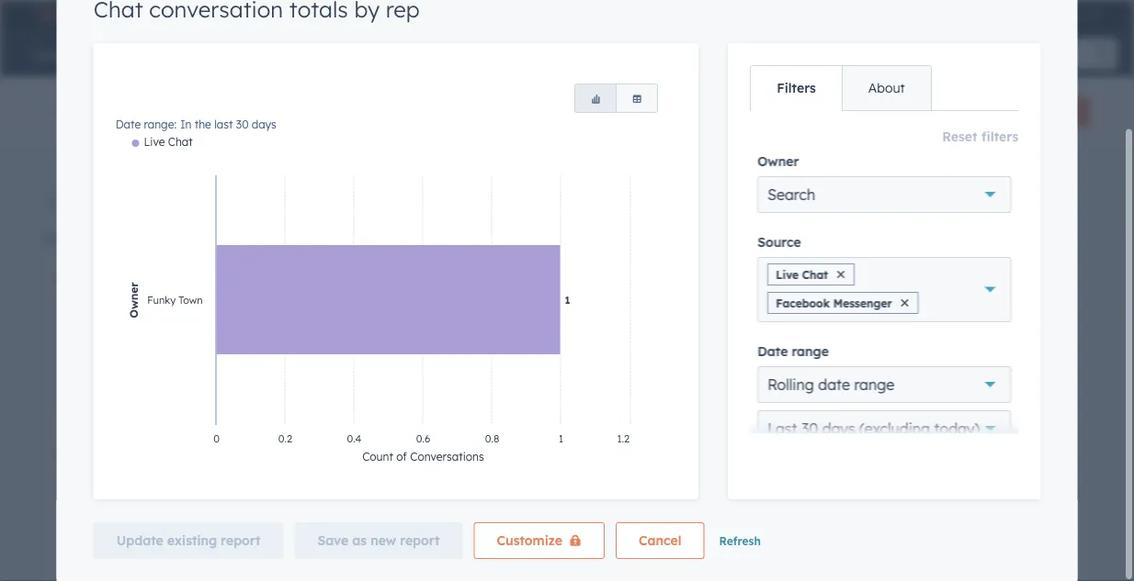 Task type: vqa. For each thing, say whether or not it's contained in the screenshot.
FIRST to the right
yes



Task type: locate. For each thing, give the bounding box(es) containing it.
chat for chat conversation average first response time by rep
[[55, 445, 90, 464]]

conversation up date range:
[[94, 445, 190, 464]]

response
[[380, 201, 429, 215], [294, 445, 360, 464]]

0 horizontal spatial in
[[120, 294, 131, 308]]

totals left live
[[722, 270, 764, 288]]

owner up search
[[758, 154, 799, 170]]

1 vertical spatial date range: in the last 30 days
[[583, 294, 744, 308]]

hubspot link
[[22, 4, 69, 26]]

reset filters
[[943, 129, 1019, 145]]

chat left the overview
[[68, 100, 111, 123]]

0 horizontal spatial the
[[134, 294, 151, 308]]

range
[[792, 344, 829, 360], [855, 376, 895, 394]]

1 vertical spatial source
[[605, 327, 651, 340]]

1 horizontal spatial by
[[402, 445, 420, 464]]

0 horizontal spatial response
[[294, 445, 360, 464]]

1 vertical spatial range
[[855, 376, 895, 394]]

0 vertical spatial owner
[[758, 154, 799, 170]]

2 horizontal spatial by
[[768, 270, 787, 288]]

facebook messenger
[[776, 296, 892, 310]]

in
[[180, 118, 192, 131], [120, 294, 131, 308], [648, 294, 659, 308]]

filters
[[982, 129, 1019, 145], [762, 192, 799, 208]]

search image
[[1096, 48, 1109, 61]]

1 horizontal spatial source
[[758, 234, 801, 251]]

0 horizontal spatial by
[[241, 270, 259, 288]]

group
[[575, 84, 658, 113]]

2 horizontal spatial in
[[648, 294, 659, 308]]

range up rolling
[[792, 344, 829, 360]]

30
[[236, 118, 249, 131], [176, 294, 188, 308], [703, 294, 716, 308], [802, 420, 818, 439]]

rolling date range button
[[758, 367, 1012, 404]]

reset filters button
[[943, 126, 1019, 148]]

by for url
[[768, 270, 787, 288]]

1 vertical spatial filters
[[762, 192, 799, 208]]

conversations right of
[[932, 327, 1031, 340]]

date inside the chat conversation average first response time by rep element
[[55, 470, 80, 484]]

rep
[[263, 270, 288, 288], [424, 445, 449, 464]]

the down chat conversation totals by url
[[662, 294, 679, 308]]

1 horizontal spatial time
[[433, 201, 457, 215]]

conversations up assigned:
[[202, 187, 281, 201]]

1 horizontal spatial totals
[[722, 270, 764, 288]]

thread
[[202, 201, 241, 215]]

create dashboard button
[[681, 97, 806, 127]]

source up test-url
[[605, 327, 651, 340]]

as
[[352, 533, 367, 549]]

totals inside chat conversation totals by rep date range: in the last 30 days
[[194, 270, 236, 288]]

search
[[768, 186, 816, 204]]

date range: in the last 30 days
[[116, 118, 277, 131], [583, 294, 744, 308]]

report right existing on the left of page
[[221, 533, 261, 549]]

2 horizontal spatial report
[[1032, 105, 1064, 119]]

0 horizontal spatial close image
[[838, 271, 845, 279]]

totals
[[194, 270, 236, 288], [722, 270, 764, 288]]

response up edit
[[380, 201, 429, 215]]

chat for chat conversation totals by url
[[583, 270, 618, 288]]

date range: in the last 30 days up source url at bottom
[[583, 294, 744, 308]]

last
[[768, 420, 798, 439]]

0 vertical spatial response
[[380, 201, 429, 215]]

0 horizontal spatial owner
[[86, 201, 122, 215]]

url down source url at bottom
[[633, 365, 648, 382]]

totals for rep
[[194, 270, 236, 288]]

2 totals from the left
[[722, 270, 764, 288]]

last right the overview
[[214, 118, 233, 131]]

close image for live chat
[[838, 271, 845, 279]]

totals down assigned:
[[194, 270, 236, 288]]

manage dashboards button
[[44, 228, 176, 250]]

by inside chat conversation totals by rep date range: in the last 30 days
[[241, 270, 259, 288]]

interactive chart image
[[116, 135, 676, 478], [55, 312, 552, 413], [55, 487, 552, 582]]

1 horizontal spatial rep
[[424, 445, 449, 464]]

conversations for thread
[[202, 187, 281, 201]]

conversations inside button
[[932, 327, 1031, 340]]

conversation inside chat conversation totals by rep date range: in the last 30 days
[[94, 270, 190, 288]]

1 totals from the left
[[194, 270, 236, 288]]

conversations for owner
[[86, 187, 164, 201]]

close image for facebook messenger
[[902, 300, 909, 307]]

view
[[485, 231, 512, 246]]

0 vertical spatial first
[[354, 201, 377, 215]]

1 horizontal spatial url
[[654, 327, 677, 340]]

1 vertical spatial owner
[[86, 201, 122, 215]]

conversations thread id
[[202, 187, 281, 215]]

url for source url
[[654, 327, 677, 340]]

url
[[654, 327, 677, 340], [633, 365, 648, 382]]

range: inside chat conversation totals by rep date range: in the last 30 days
[[84, 294, 116, 308]]

reset
[[943, 129, 978, 145]]

conversations owner
[[86, 187, 164, 215]]

close image up count of conversations button at the bottom of the page
[[902, 300, 909, 307]]

rep inside chat conversation totals by rep date range: in the last 30 days
[[263, 270, 288, 288]]

manage
[[44, 231, 96, 247]]

1 horizontal spatial response
[[380, 201, 429, 215]]

1 horizontal spatial range
[[855, 376, 895, 394]]

report
[[605, 410, 649, 426]]

filters for reset filters
[[982, 129, 1019, 145]]

conversations up filter
[[495, 187, 574, 201]]

2 horizontal spatial the
[[662, 294, 679, 308]]

by
[[241, 270, 259, 288], [768, 270, 787, 288], [402, 445, 420, 464]]

conversations up can
[[318, 187, 397, 201]]

0 vertical spatial filters
[[982, 129, 1019, 145]]

filter
[[527, 231, 553, 246]]

report right the add
[[1032, 105, 1064, 119]]

interactive chart image inside the chat conversation totals by rep element
[[55, 312, 552, 413]]

0 horizontal spatial range
[[792, 344, 829, 360]]

source for source url
[[605, 327, 651, 340]]

chat inside popup button
[[68, 100, 111, 123]]

1 horizontal spatial first
[[354, 201, 377, 215]]

tab list
[[750, 65, 932, 111]]

dashboard filters
[[687, 192, 799, 208]]

range right date
[[855, 376, 895, 394]]

share
[[924, 105, 954, 119]]

save as new report button
[[295, 523, 463, 560]]

0 horizontal spatial date range: in the last 30 days
[[116, 118, 277, 131]]

1 horizontal spatial filters
[[982, 129, 1019, 145]]

source
[[758, 234, 801, 251], [605, 327, 651, 340]]

1 horizontal spatial date range: in the last 30 days
[[583, 294, 744, 308]]

2 horizontal spatial last
[[682, 294, 700, 308]]

1 vertical spatial first
[[260, 445, 289, 464]]

conversation down dashboards
[[94, 270, 190, 288]]

close image
[[838, 271, 845, 279], [902, 300, 909, 307]]

0 vertical spatial close image
[[838, 271, 845, 279]]

chat inside chat conversation totals by rep date range: in the last 30 days
[[55, 270, 90, 288]]

last down dashboards
[[154, 294, 173, 308]]

days
[[252, 118, 277, 131], [191, 294, 216, 308], [719, 294, 744, 308], [823, 420, 856, 439]]

1 vertical spatial time
[[364, 445, 397, 464]]

chat up date range:
[[55, 445, 90, 464]]

0 horizontal spatial first
[[260, 445, 289, 464]]

1 vertical spatial close image
[[902, 300, 909, 307]]

last
[[214, 118, 233, 131], [154, 294, 173, 308], [682, 294, 700, 308]]

in inside 'chat conversation totals by url' element
[[648, 294, 659, 308]]

report right new
[[400, 533, 440, 549]]

filters down the add
[[982, 129, 1019, 145]]

close image up facebook messenger
[[838, 271, 845, 279]]

0 vertical spatial rep
[[263, 270, 288, 288]]

in up source url at bottom
[[648, 294, 659, 308]]

refresh
[[720, 535, 761, 549]]

0 vertical spatial date range: in the last 30 days
[[116, 118, 277, 131]]

count of conversations
[[870, 327, 1031, 340]]

view & filter
[[485, 231, 553, 246]]

0 horizontal spatial totals
[[194, 270, 236, 288]]

date
[[116, 118, 141, 131], [55, 294, 80, 308], [583, 294, 608, 308], [758, 344, 788, 360], [55, 470, 80, 484]]

chat right live
[[802, 268, 828, 282]]

(excluding
[[860, 420, 931, 439]]

filters left beta
[[762, 192, 799, 208]]

the
[[195, 118, 211, 131], [134, 294, 151, 308], [662, 294, 679, 308]]

the inside chat conversation totals by rep date range: in the last 30 days
[[134, 294, 151, 308]]

conversation up source url at bottom
[[622, 270, 718, 288]]

chat down manage
[[55, 270, 90, 288]]

response up 'save'
[[294, 445, 360, 464]]

by for rep
[[241, 270, 259, 288]]

first right 'agent'
[[354, 201, 377, 215]]

dashboard
[[734, 105, 790, 119]]

the down dashboards
[[134, 294, 151, 308]]

30 up conversations thread id
[[236, 118, 249, 131]]

0 horizontal spatial source
[[605, 327, 651, 340]]

0 vertical spatial time
[[433, 201, 457, 215]]

conversation
[[94, 270, 190, 288], [622, 270, 718, 288], [94, 445, 190, 464]]

0 horizontal spatial url
[[633, 365, 648, 382]]

0 horizontal spatial rep
[[263, 270, 288, 288]]

chat overview
[[68, 100, 204, 123]]

first right average
[[260, 445, 289, 464]]

0 horizontal spatial filters
[[762, 192, 799, 208]]

1 horizontal spatial last
[[214, 118, 233, 131]]

funky
[[1052, 7, 1083, 22]]

source up live
[[758, 234, 801, 251]]

source url
[[605, 327, 677, 340]]

chat conversation average first response time by rep element
[[44, 433, 563, 582]]

0 vertical spatial source
[[758, 234, 801, 251]]

search button
[[1087, 39, 1118, 70]]

in up toggle series visibility region
[[180, 118, 192, 131]]

conversation for chat conversation average first response time by rep
[[94, 445, 190, 464]]

in down dashboards
[[120, 294, 131, 308]]

conversations
[[86, 187, 164, 201], [202, 187, 281, 201], [318, 187, 397, 201], [495, 187, 574, 201], [932, 327, 1031, 340]]

owner
[[758, 154, 799, 170], [86, 201, 122, 215]]

first
[[354, 201, 377, 215], [260, 445, 289, 464]]

30 right last
[[802, 420, 818, 439]]

interactive chart image inside the chat conversation average first response time by rep element
[[55, 487, 552, 582]]

last inside 'chat conversation totals by url' element
[[682, 294, 700, 308]]

owner up manage dashboards
[[86, 201, 122, 215]]

conversations inside conversations agent first response time
[[318, 187, 397, 201]]

conversations button
[[487, 179, 596, 222]]

0 horizontal spatial last
[[154, 294, 173, 308]]

url down chat conversation totals by url
[[654, 327, 677, 340]]

report
[[1032, 105, 1064, 119], [221, 533, 261, 549], [400, 533, 440, 549]]

1 vertical spatial url
[[633, 365, 648, 382]]

chat up source url at bottom
[[583, 270, 618, 288]]

None button
[[575, 84, 617, 113], [616, 84, 658, 113], [575, 84, 617, 113], [616, 84, 658, 113]]

tab list containing filters
[[750, 65, 932, 111]]

existing
[[167, 533, 217, 549]]

30 down chat conversation totals by url
[[703, 294, 716, 308]]

1 horizontal spatial owner
[[758, 154, 799, 170]]

today)
[[935, 420, 980, 439]]

date range: in the last 30 days up toggle series visibility region
[[116, 118, 277, 131]]

save
[[318, 533, 349, 549]]

date range:
[[55, 470, 116, 484]]

update existing report button
[[94, 523, 284, 560]]

conversations up dashboards
[[86, 187, 164, 201]]

add
[[1008, 105, 1029, 119]]

0 vertical spatial url
[[654, 327, 677, 340]]

the up "thread"
[[195, 118, 211, 131]]

test-url
[[605, 365, 648, 382]]

30 down dashboards
[[176, 294, 188, 308]]

30 inside last 30 days (excluding today) popup button
[[802, 420, 818, 439]]

range:
[[144, 118, 177, 131], [84, 294, 116, 308], [611, 294, 644, 308], [84, 470, 116, 484]]

1 horizontal spatial close image
[[902, 300, 909, 307]]

source inside 'chat conversation totals by url' element
[[605, 327, 651, 340]]

url
[[791, 270, 822, 288]]

overview
[[117, 100, 204, 123]]

last down chat conversation totals by url
[[682, 294, 700, 308]]

chat
[[68, 100, 111, 123], [802, 268, 828, 282], [55, 270, 90, 288], [583, 270, 618, 288], [55, 445, 90, 464]]

days inside popup button
[[823, 420, 856, 439]]

dashboard filters button
[[668, 189, 799, 213]]

conversations agent first response time
[[318, 187, 457, 215]]



Task type: describe. For each thing, give the bounding box(es) containing it.
chat for chat overview
[[68, 100, 111, 123]]

date
[[819, 376, 850, 394]]

about link
[[842, 66, 931, 110]]

assigned:
[[217, 231, 275, 247]]

last 30 days (excluding today)
[[768, 420, 980, 439]]

average
[[194, 445, 255, 464]]

test-
[[605, 365, 633, 382]]

1 vertical spatial rep
[[424, 445, 449, 464]]

1 horizontal spatial the
[[195, 118, 211, 131]]

toggle series visibility region
[[132, 135, 193, 149]]

everyone
[[282, 231, 342, 247]]

filters for dashboard filters
[[762, 192, 799, 208]]

days inside 'chat conversation totals by url' element
[[719, 294, 744, 308]]

chat conversation totals by rep element
[[44, 257, 563, 424]]

hubspot image
[[33, 4, 55, 26]]

date inside chat conversation totals by rep date range: in the last 30 days
[[55, 294, 80, 308]]

create dashboard
[[696, 105, 790, 119]]

live
[[776, 268, 799, 282]]

range inside popup button
[[855, 376, 895, 394]]

of
[[914, 327, 929, 340]]

report inside popup button
[[1032, 105, 1064, 119]]

range: inside the chat conversation average first response time by rep element
[[84, 470, 116, 484]]

save as new report
[[318, 533, 440, 549]]

dashboard
[[687, 192, 758, 208]]

owner inside conversations owner
[[86, 201, 122, 215]]

dashboards
[[100, 231, 176, 247]]

interactive chart image for chat conversation average first response time by rep
[[55, 487, 552, 582]]

actions
[[833, 105, 871, 119]]

chat conversation totals by url element
[[572, 257, 1090, 582]]

update existing report
[[116, 533, 261, 549]]

edit
[[373, 231, 398, 247]]

0 vertical spatial range
[[792, 344, 829, 360]]

assigned: everyone can edit
[[217, 231, 398, 247]]

days inside chat conversation totals by rep date range: in the last 30 days
[[191, 294, 216, 308]]

first inside conversations agent first response time
[[354, 201, 377, 215]]

rolling
[[768, 376, 814, 394]]

&
[[515, 231, 523, 246]]

in inside chat conversation totals by rep date range: in the last 30 days
[[120, 294, 131, 308]]

conversations inside button
[[495, 187, 574, 201]]

conversation for chat conversation totals by url
[[622, 270, 718, 288]]

cancel button
[[616, 523, 705, 560]]

interactive chart image for chat conversation totals by rep
[[55, 312, 552, 413]]

30 inside chat conversation totals by rep date range: in the last 30 days
[[176, 294, 188, 308]]

report total
[[605, 410, 685, 426]]

beta
[[814, 195, 838, 206]]

refresh button
[[720, 534, 761, 550]]

about
[[869, 80, 905, 96]]

share button
[[909, 97, 981, 127]]

last inside chat conversation totals by rep date range: in the last 30 days
[[154, 294, 173, 308]]

1 horizontal spatial in
[[180, 118, 192, 131]]

Search HubSpot search field
[[876, 39, 1101, 70]]

1 vertical spatial response
[[294, 445, 360, 464]]

can
[[346, 231, 369, 247]]

add report
[[1008, 105, 1064, 119]]

filters
[[777, 80, 816, 96]]

conversation for chat conversation totals by rep date range: in the last 30 days
[[94, 270, 190, 288]]

source for source
[[758, 234, 801, 251]]

search button
[[758, 177, 1012, 213]]

manage dashboards
[[44, 231, 176, 247]]

totals for url
[[722, 270, 764, 288]]

update
[[116, 533, 163, 549]]

filters link
[[751, 66, 842, 110]]

cancel
[[639, 533, 682, 549]]

last 30 days (excluding today) button
[[758, 411, 1012, 448]]

date range: in the last 30 days inside 'chat conversation totals by url' element
[[583, 294, 744, 308]]

chat overview banner
[[44, 92, 1090, 127]]

customize
[[497, 533, 563, 549]]

0 horizontal spatial report
[[221, 533, 261, 549]]

count of conversations button
[[756, 312, 1079, 352]]

response inside conversations agent first response time
[[380, 201, 429, 215]]

url for test-url
[[633, 365, 648, 382]]

count
[[870, 327, 911, 340]]

chat conversation totals by url
[[583, 270, 822, 288]]

range: inside 'chat conversation totals by url' element
[[611, 294, 644, 308]]

id
[[244, 201, 259, 215]]

chat overview button
[[68, 98, 229, 125]]

chat conversation totals by rep date range: in the last 30 days
[[55, 270, 288, 308]]

live chat
[[776, 268, 828, 282]]

new
[[371, 533, 396, 549]]

time inside conversations agent first response time
[[433, 201, 457, 215]]

1 horizontal spatial report
[[400, 533, 440, 549]]

conversations for agent
[[318, 187, 397, 201]]

customize button
[[474, 523, 605, 560]]

everyone can edit button
[[282, 228, 398, 250]]

total
[[653, 410, 685, 426]]

create
[[696, 105, 731, 119]]

agent
[[318, 201, 351, 215]]

0 horizontal spatial time
[[364, 445, 397, 464]]

actions button
[[817, 97, 898, 127]]

chat conversation average first response time by rep
[[55, 445, 449, 464]]

messenger
[[834, 296, 892, 310]]

rolling date range
[[768, 376, 895, 394]]

facebook
[[776, 296, 830, 310]]

date range
[[758, 344, 829, 360]]

the inside 'chat conversation totals by url' element
[[662, 294, 679, 308]]

funky button
[[1020, 0, 1111, 29]]

date inside 'chat conversation totals by url' element
[[583, 294, 608, 308]]

30 inside 'chat conversation totals by url' element
[[703, 294, 716, 308]]

add report button
[[992, 97, 1090, 127]]



